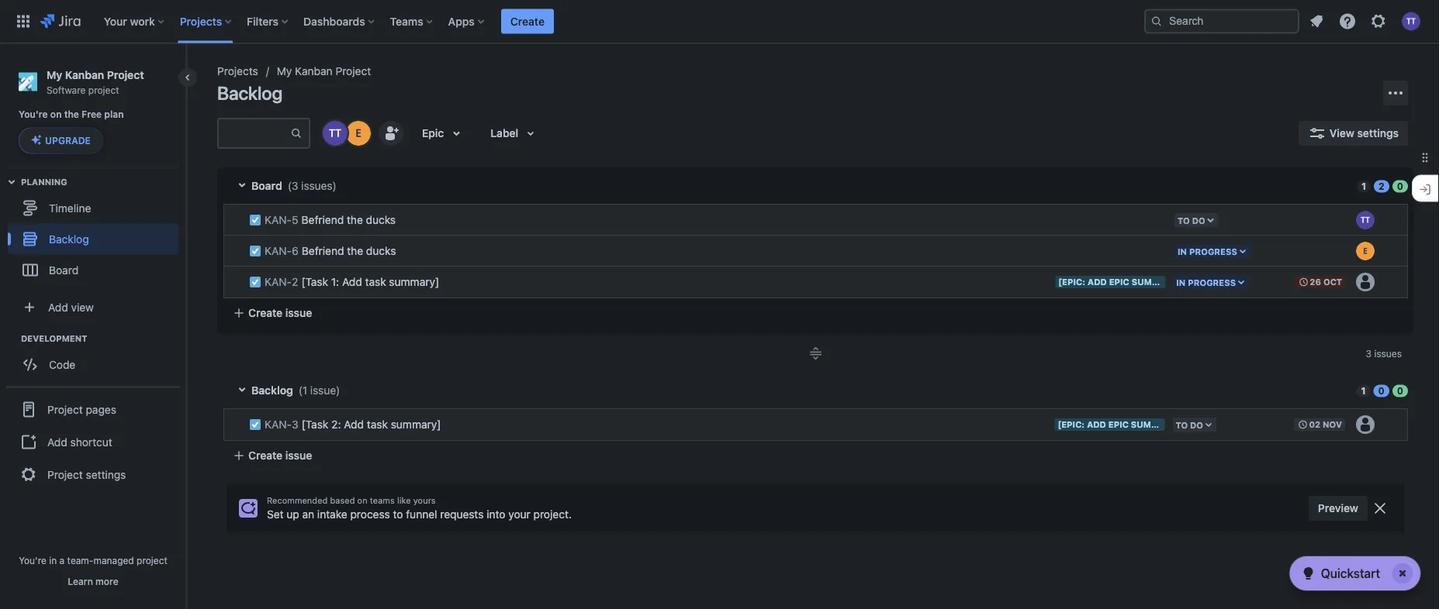 Task type: locate. For each thing, give the bounding box(es) containing it.
1 vertical spatial summary]
[[391, 419, 441, 431]]

on up upgrade button
[[50, 109, 62, 120]]

0 vertical spatial settings
[[1357, 127, 1399, 140]]

0 vertical spatial progress
[[1189, 246, 1237, 257]]

my up software
[[47, 68, 62, 81]]

in progress
[[1178, 246, 1237, 257], [1176, 278, 1236, 288]]

1 vertical spatial befriend
[[302, 245, 344, 258]]

0 inside in progress: 0 of 1 (issue count) element
[[1378, 386, 1385, 397]]

add
[[342, 276, 362, 289], [48, 301, 68, 314], [344, 419, 364, 431], [47, 436, 67, 449]]

1 horizontal spatial my
[[277, 65, 292, 78]]

2 create issue button from the top
[[223, 442, 1408, 470]]

0 vertical spatial do
[[1192, 215, 1205, 226]]

on up process
[[357, 496, 367, 506]]

add shortcut
[[47, 436, 112, 449]]

2 vertical spatial backlog
[[251, 384, 293, 397]]

2 vertical spatial issue
[[285, 450, 312, 462]]

kan-5 befriend the ducks
[[265, 214, 396, 227]]

ducks up kan-2 [task 1: add task summary]
[[366, 245, 396, 258]]

timeline
[[49, 202, 91, 214]]

kan- up kan-2 link
[[265, 245, 292, 258]]

[task for [task 1: add task summary]
[[301, 276, 328, 289]]

up
[[287, 509, 299, 521]]

0 horizontal spatial board
[[49, 264, 78, 277]]

1 vertical spatial [task
[[302, 419, 328, 431]]

banner
[[0, 0, 1439, 43]]

summary]
[[389, 276, 439, 289], [391, 419, 441, 431]]

) up kan-5 befriend the ducks
[[332, 180, 336, 192]]

1 create issue from the top
[[248, 307, 312, 320]]

2 vertical spatial create
[[248, 450, 282, 462]]

board for board
[[49, 264, 78, 277]]

create issue down kan-3 link at the left bottom of page
[[248, 450, 312, 462]]

1 vertical spatial you're
[[19, 555, 46, 566]]

ducks up the kan-6 befriend the ducks
[[366, 214, 396, 227]]

[task
[[301, 276, 328, 289], [302, 419, 328, 431]]

the up kan-2 [task 1: add task summary]
[[347, 245, 363, 258]]

0 horizontal spatial (
[[288, 180, 292, 192]]

3 up to do: 1 of 1 (issue count) 'element'
[[1366, 348, 1372, 359]]

a
[[59, 555, 65, 566]]

befriend right 5
[[301, 214, 344, 227]]

board for board ( 3 issues )
[[251, 180, 282, 192]]

0 inside done: 0 of 1 (issue count) element
[[1397, 386, 1403, 397]]

settings inside group
[[86, 469, 126, 481]]

backlog up kan-3 link at the left bottom of page
[[251, 384, 293, 397]]

3 down backlog ( 1 issue )
[[292, 419, 298, 431]]

kan-6 befriend the ducks
[[265, 245, 396, 258]]

the
[[64, 109, 79, 120], [347, 214, 363, 227], [347, 245, 363, 258]]

1 horizontal spatial board
[[251, 180, 282, 192]]

create right apps dropdown button at the top left
[[510, 15, 545, 28]]

0 vertical spatial you're
[[19, 109, 48, 120]]

2 down 6
[[292, 276, 298, 289]]

task
[[365, 276, 386, 289], [367, 419, 388, 431]]

like
[[397, 496, 411, 506]]

1 kan- from the top
[[265, 214, 292, 227]]

1 horizontal spatial (
[[298, 384, 302, 397]]

1 vertical spatial the
[[347, 214, 363, 227]]

more
[[95, 576, 118, 587]]

issue for issue
[[285, 450, 312, 462]]

project
[[88, 84, 119, 95], [137, 555, 167, 566]]

0 vertical spatial to
[[1178, 215, 1190, 226]]

( for 3
[[288, 180, 292, 192]]

create down kan-2 link
[[248, 307, 282, 320]]

funnel
[[406, 509, 437, 521]]

project inside my kanban project software project
[[88, 84, 119, 95]]

2 [task from the top
[[302, 419, 328, 431]]

issue for issues
[[285, 307, 312, 320]]

backlog ( 1 issue )
[[251, 384, 340, 397]]

the left free
[[64, 109, 79, 120]]

) up 2:
[[336, 384, 340, 397]]

0
[[1397, 181, 1403, 192], [1378, 386, 1385, 397], [1397, 386, 1403, 397]]

0 right in progress: 2 of 3 (issue count) element
[[1397, 181, 1403, 192]]

0 vertical spatial ducks
[[366, 214, 396, 227]]

apps button
[[443, 9, 490, 34]]

(
[[288, 180, 292, 192], [298, 384, 302, 397]]

my for my kanban project software project
[[47, 68, 62, 81]]

0 vertical spatial issues
[[301, 180, 332, 192]]

task for 2:
[[367, 419, 388, 431]]

you're on the free plan
[[19, 109, 124, 120]]

settings down add shortcut button
[[86, 469, 126, 481]]

learn more button
[[68, 576, 118, 588]]

summary] for [task 1: add task summary]
[[389, 276, 439, 289]]

code
[[49, 358, 75, 371]]

project right managed
[[137, 555, 167, 566]]

kan- for 6
[[265, 245, 292, 258]]

befriend right 6
[[302, 245, 344, 258]]

board up add view
[[49, 264, 78, 277]]

check image
[[1299, 565, 1318, 583]]

1 vertical spatial settings
[[86, 469, 126, 481]]

2 vertical spatial the
[[347, 245, 363, 258]]

create issue for board
[[248, 307, 312, 320]]

1 horizontal spatial on
[[357, 496, 367, 506]]

1 befriend from the top
[[301, 214, 344, 227]]

the for kan-5 befriend the ducks
[[347, 214, 363, 227]]

1 vertical spatial to do
[[1176, 420, 1203, 430]]

5
[[292, 214, 298, 227]]

2 befriend from the top
[[302, 245, 344, 258]]

1 vertical spatial projects
[[217, 65, 258, 78]]

settings right view on the top
[[1357, 127, 1399, 140]]

filters button
[[242, 9, 294, 34]]

1 ducks from the top
[[366, 214, 396, 227]]

0 horizontal spatial my
[[47, 68, 62, 81]]

0 vertical spatial 2
[[1379, 181, 1385, 192]]

1 inside to do: 1 of 1 (issue count) 'element'
[[1361, 386, 1366, 397]]

in
[[1178, 246, 1187, 257], [1176, 278, 1186, 288]]

1 vertical spatial progress
[[1188, 278, 1236, 288]]

Search backlog text field
[[219, 119, 290, 147]]

kanban down dashboards
[[295, 65, 333, 78]]

3 kan- from the top
[[265, 276, 292, 289]]

project up add shortcut
[[47, 403, 83, 416]]

backlog down projects link
[[217, 82, 282, 104]]

1 you're from the top
[[19, 109, 48, 120]]

view settings
[[1329, 127, 1399, 140]]

create
[[510, 15, 545, 28], [248, 307, 282, 320], [248, 450, 282, 462]]

( up kan-5 link
[[288, 180, 292, 192]]

backlog menu image
[[1386, 84, 1405, 102]]

0 horizontal spatial on
[[50, 109, 62, 120]]

projects for projects 'popup button'
[[180, 15, 222, 28]]

create for backlog ( 1 issue )
[[248, 450, 282, 462]]

1 inside to do: 1 of 3 (issue count) element
[[1361, 181, 1366, 192]]

task right 2:
[[367, 419, 388, 431]]

)
[[332, 180, 336, 192], [336, 384, 340, 397]]

[task left 2:
[[302, 419, 328, 431]]

add left shortcut
[[47, 436, 67, 449]]

2 vertical spatial 3
[[292, 419, 298, 431]]

kanban
[[295, 65, 333, 78], [65, 68, 104, 81]]

0 vertical spatial projects
[[180, 15, 222, 28]]

projects for projects link
[[217, 65, 258, 78]]

1 left in progress: 2 of 3 (issue count) element
[[1361, 181, 1366, 192]]

1 horizontal spatial kanban
[[295, 65, 333, 78]]

[task left 1:
[[301, 276, 328, 289]]

0 vertical spatial summary]
[[389, 276, 439, 289]]

your
[[104, 15, 127, 28]]

issue down kan-2 link
[[285, 307, 312, 320]]

issue
[[285, 307, 312, 320], [310, 384, 336, 397], [285, 450, 312, 462]]

progress
[[1189, 246, 1237, 257], [1188, 278, 1236, 288]]

kan-3 [task 2: add task summary]
[[265, 419, 441, 431]]

0 vertical spatial )
[[332, 180, 336, 192]]

0 vertical spatial [task
[[301, 276, 328, 289]]

[task for [task 2: add task summary]
[[302, 419, 328, 431]]

1 vertical spatial task
[[367, 419, 388, 431]]

kanban for my kanban project software project
[[65, 68, 104, 81]]

1 vertical spatial 3
[[1366, 348, 1372, 359]]

0 vertical spatial create
[[510, 15, 545, 28]]

your work
[[104, 15, 155, 28]]

to do
[[1178, 215, 1205, 226], [1176, 420, 1203, 430]]

0 vertical spatial (
[[288, 180, 292, 192]]

3 up 5
[[292, 180, 298, 192]]

1 vertical spatial create
[[248, 307, 282, 320]]

2 kan- from the top
[[265, 245, 292, 258]]

1 vertical spatial ducks
[[366, 245, 396, 258]]

kan- down kan-6 link
[[265, 276, 292, 289]]

1 vertical spatial board
[[49, 264, 78, 277]]

0 vertical spatial task
[[365, 276, 386, 289]]

task right 1:
[[365, 276, 386, 289]]

0 right in progress: 0 of 1 (issue count) element
[[1397, 386, 1403, 397]]

project up plan
[[107, 68, 144, 81]]

1 horizontal spatial settings
[[1357, 127, 1399, 140]]

befriend
[[301, 214, 344, 227], [302, 245, 344, 258]]

issue up 2:
[[310, 384, 336, 397]]

kan- up kan-6 link
[[265, 214, 292, 227]]

1 vertical spatial create issue button
[[223, 442, 1408, 470]]

shortcut
[[70, 436, 112, 449]]

unassigned image
[[1356, 416, 1375, 434]]

project down dashboards 'dropdown button'
[[335, 65, 371, 78]]

0 vertical spatial in
[[1178, 246, 1187, 257]]

add right 2:
[[344, 419, 364, 431]]

1 vertical spatial issue
[[310, 384, 336, 397]]

1 vertical spatial backlog
[[49, 233, 89, 245]]

view
[[71, 301, 94, 314]]

nov
[[1323, 420, 1342, 430]]

done: 0 of 3 (issue count) element
[[1392, 180, 1408, 193]]

( up kan-3 [task 2: add task summary]
[[298, 384, 302, 397]]

0 vertical spatial issue
[[285, 307, 312, 320]]

2 ducks from the top
[[366, 245, 396, 258]]

0 horizontal spatial project
[[88, 84, 119, 95]]

0 vertical spatial board
[[251, 180, 282, 192]]

eloisefrancis23 image
[[346, 121, 371, 146]]

befriend for 5
[[301, 214, 344, 227]]

create issue down kan-2 link
[[248, 307, 312, 320]]

create issue image
[[214, 400, 233, 419]]

issues
[[301, 180, 332, 192], [1374, 348, 1402, 359]]

add view
[[48, 301, 94, 314]]

the up the kan-6 befriend the ducks
[[347, 214, 363, 227]]

0 for board ( 3 issues )
[[1397, 181, 1403, 192]]

development
[[21, 333, 87, 344]]

add inside 'dropdown button'
[[48, 301, 68, 314]]

issues up in progress: 0 of 1 (issue count) element
[[1374, 348, 1402, 359]]

projects
[[180, 15, 222, 28], [217, 65, 258, 78]]

1 vertical spatial )
[[336, 384, 340, 397]]

upgrade button
[[19, 128, 102, 153]]

1 create issue button from the top
[[223, 299, 1408, 327]]

to do: 1 of 3 (issue count) element
[[1357, 180, 1371, 193]]

dismiss quickstart image
[[1390, 562, 1415, 586]]

0 vertical spatial project
[[88, 84, 119, 95]]

1 vertical spatial issues
[[1374, 348, 1402, 359]]

0 horizontal spatial settings
[[86, 469, 126, 481]]

project up plan
[[88, 84, 119, 95]]

into
[[487, 509, 505, 521]]

issue down kan-3 link at the left bottom of page
[[285, 450, 312, 462]]

to
[[1178, 215, 1190, 226], [1176, 420, 1188, 430]]

kan-3 link
[[265, 419, 298, 431]]

group
[[6, 387, 180, 497]]

projects down the filters
[[217, 65, 258, 78]]

projects right work
[[180, 15, 222, 28]]

add people image
[[382, 124, 400, 143]]

notifications image
[[1307, 12, 1326, 31]]

project
[[335, 65, 371, 78], [107, 68, 144, 81], [47, 403, 83, 416], [47, 469, 83, 481]]

0 inside done: 0 of 3 (issue count) element
[[1397, 181, 1403, 192]]

0 horizontal spatial 2
[[292, 276, 298, 289]]

kan- for 2
[[265, 276, 292, 289]]

ducks
[[366, 214, 396, 227], [366, 245, 396, 258]]

planning image
[[2, 172, 21, 191]]

1 vertical spatial create issue
[[248, 450, 312, 462]]

kan-
[[265, 214, 292, 227], [265, 245, 292, 258], [265, 276, 292, 289], [265, 419, 292, 431]]

projects inside 'popup button'
[[180, 15, 222, 28]]

jira image
[[40, 12, 80, 31], [40, 12, 80, 31]]

board inside 'link'
[[49, 264, 78, 277]]

view
[[1329, 127, 1354, 140]]

my inside my kanban project software project
[[47, 68, 62, 81]]

kan-2 link
[[265, 276, 298, 289]]

board up kan-5 link
[[251, 180, 282, 192]]

Search field
[[1144, 9, 1299, 34]]

0 vertical spatial befriend
[[301, 214, 344, 227]]

ducks for kan-6 befriend the ducks
[[366, 245, 396, 258]]

yours
[[413, 496, 436, 506]]

kan- down backlog ( 1 issue )
[[265, 419, 292, 431]]

settings for view settings
[[1357, 127, 1399, 140]]

you're up upgrade button
[[19, 109, 48, 120]]

2 you're from the top
[[19, 555, 46, 566]]

you're in a team-managed project
[[19, 555, 167, 566]]

kanban up software
[[65, 68, 104, 81]]

1 vertical spatial project
[[137, 555, 167, 566]]

my
[[277, 65, 292, 78], [47, 68, 62, 81]]

1 left in progress: 0 of 1 (issue count) element
[[1361, 386, 1366, 397]]

0 vertical spatial create issue
[[248, 307, 312, 320]]

create for board ( 3 issues )
[[248, 307, 282, 320]]

1 [task from the top
[[301, 276, 328, 289]]

settings
[[1357, 127, 1399, 140], [86, 469, 126, 481]]

1 vertical spatial in
[[1176, 278, 1186, 288]]

backlog down timeline
[[49, 233, 89, 245]]

board link
[[8, 255, 178, 286]]

in progress: 0 of 1 (issue count) element
[[1374, 384, 1389, 398]]

my right projects link
[[277, 65, 292, 78]]

0 horizontal spatial kanban
[[65, 68, 104, 81]]

development group
[[8, 332, 185, 385]]

0 horizontal spatial issues
[[301, 180, 332, 192]]

you're for you're in a team-managed project
[[19, 555, 46, 566]]

settings image
[[1369, 12, 1388, 31]]

add left view
[[48, 301, 68, 314]]

0 vertical spatial create issue button
[[223, 299, 1408, 327]]

issues up kan-5 befriend the ducks
[[301, 180, 332, 192]]

1 vertical spatial 2
[[292, 276, 298, 289]]

backlog link
[[8, 224, 178, 255]]

settings inside "button"
[[1357, 127, 1399, 140]]

backlog
[[217, 82, 282, 104], [49, 233, 89, 245], [251, 384, 293, 397]]

you're for you're on the free plan
[[19, 109, 48, 120]]

create down kan-3 link at the left bottom of page
[[248, 450, 282, 462]]

0 right to do: 1 of 1 (issue count) 'element'
[[1378, 386, 1385, 397]]

kanban inside my kanban project software project
[[65, 68, 104, 81]]

2 create issue from the top
[[248, 450, 312, 462]]

board
[[251, 180, 282, 192], [49, 264, 78, 277]]

primary element
[[9, 0, 1144, 43]]

3 issues
[[1366, 348, 1402, 359]]

to
[[393, 509, 403, 521]]

1 vertical spatial do
[[1190, 420, 1203, 430]]

recommended
[[267, 496, 328, 506]]

you're left "in"
[[19, 555, 46, 566]]

3
[[292, 180, 298, 192], [1366, 348, 1372, 359], [292, 419, 298, 431]]

search image
[[1150, 15, 1163, 28]]

2 right to do: 1 of 3 (issue count) element
[[1379, 181, 1385, 192]]

1 vertical spatial (
[[298, 384, 302, 397]]

your
[[508, 509, 530, 521]]

kan-2 [task 1: add task summary]
[[265, 276, 439, 289]]

1 vertical spatial on
[[357, 496, 367, 506]]

on
[[50, 109, 62, 120], [357, 496, 367, 506]]

code link
[[8, 349, 178, 380]]

to do: 1 of 1 (issue count) element
[[1356, 384, 1370, 398]]

4 kan- from the top
[[265, 419, 292, 431]]



Task type: describe. For each thing, give the bounding box(es) containing it.
kan-6 link
[[265, 245, 299, 258]]

quickstart
[[1321, 567, 1380, 581]]

project pages link
[[6, 393, 180, 427]]

banner containing your work
[[0, 0, 1439, 43]]

dismiss image
[[1371, 500, 1389, 518]]

group containing project pages
[[6, 387, 180, 497]]

task for 1:
[[365, 276, 386, 289]]

teams
[[370, 496, 395, 506]]

assignee: eloisefrancis23 image
[[1356, 242, 1375, 261]]

create issue image
[[214, 195, 233, 214]]

projects link
[[217, 62, 258, 81]]

1:
[[331, 276, 339, 289]]

0 vertical spatial backlog
[[217, 82, 282, 104]]

recommendations image
[[239, 500, 258, 518]]

epic
[[422, 127, 444, 140]]

create button
[[501, 9, 554, 34]]

preview
[[1318, 502, 1358, 515]]

learn
[[68, 576, 93, 587]]

planning group
[[8, 176, 185, 290]]

project.
[[533, 509, 572, 521]]

add right 1:
[[342, 276, 362, 289]]

view settings button
[[1298, 121, 1408, 146]]

26
[[1310, 277, 1321, 287]]

done: 0 of 1 (issue count) element
[[1392, 384, 1408, 398]]

in
[[49, 555, 57, 566]]

set
[[267, 509, 284, 521]]

development image
[[2, 329, 21, 348]]

free
[[82, 109, 102, 120]]

your profile and settings image
[[1402, 12, 1420, 31]]

1 horizontal spatial issues
[[1374, 348, 1402, 359]]

project settings link
[[6, 458, 180, 492]]

project inside my kanban project software project
[[107, 68, 144, 81]]

intake
[[317, 509, 347, 521]]

( for 1
[[298, 384, 302, 397]]

assignee: terry turtle image
[[1356, 211, 1375, 230]]

0 for backlog ( 1 issue )
[[1397, 386, 1403, 397]]

project down add shortcut
[[47, 469, 83, 481]]

create issue for backlog
[[248, 450, 312, 462]]

the for kan-6 befriend the ducks
[[347, 245, 363, 258]]

1 for backlog ( 1 issue )
[[1361, 386, 1366, 397]]

dashboards
[[303, 15, 365, 28]]

02
[[1309, 420, 1320, 430]]

board ( 3 issues )
[[251, 180, 336, 192]]

1 horizontal spatial 2
[[1379, 181, 1385, 192]]

plan
[[104, 109, 124, 120]]

quickstart button
[[1290, 557, 1420, 591]]

add shortcut button
[[6, 427, 180, 458]]

1 vertical spatial to
[[1176, 420, 1188, 430]]

befriend for 6
[[302, 245, 344, 258]]

recommended based on teams like yours set up an intake process to funnel requests into your project.
[[267, 496, 572, 521]]

add view button
[[9, 292, 177, 323]]

help image
[[1338, 12, 1357, 31]]

project settings
[[47, 469, 126, 481]]

) for board ( 3 issues )
[[332, 180, 336, 192]]

02 nov
[[1309, 420, 1342, 430]]

apps
[[448, 15, 475, 28]]

your work button
[[99, 9, 170, 34]]

in progress: 2 of 3 (issue count) element
[[1374, 180, 1389, 193]]

learn more
[[68, 576, 118, 587]]

2:
[[331, 419, 341, 431]]

my kanban project software project
[[47, 68, 144, 95]]

terry turtle image
[[323, 121, 348, 146]]

project pages
[[47, 403, 116, 416]]

filters
[[247, 15, 279, 28]]

upgrade
[[45, 135, 91, 146]]

my kanban project link
[[277, 62, 371, 81]]

label
[[490, 127, 518, 140]]

dashboards button
[[299, 9, 381, 34]]

0 vertical spatial 3
[[292, 180, 298, 192]]

0 vertical spatial in progress
[[1178, 246, 1237, 257]]

kan- for 3
[[265, 419, 292, 431]]

appswitcher icon image
[[14, 12, 33, 31]]

teams button
[[385, 9, 439, 34]]

requests
[[440, 509, 484, 521]]

oct
[[1323, 277, 1342, 287]]

ducks for kan-5 befriend the ducks
[[366, 214, 396, 227]]

pages
[[86, 403, 116, 416]]

) for backlog ( 1 issue )
[[336, 384, 340, 397]]

work
[[130, 15, 155, 28]]

create issue button for board ( 3 issues )
[[223, 299, 1408, 327]]

0 vertical spatial the
[[64, 109, 79, 120]]

kanban for my kanban project
[[295, 65, 333, 78]]

projects button
[[175, 9, 237, 34]]

create inside create button
[[510, 15, 545, 28]]

planning
[[21, 177, 67, 187]]

my for my kanban project
[[277, 65, 292, 78]]

1 up kan-3 [task 2: add task summary]
[[302, 384, 307, 397]]

my kanban project
[[277, 65, 371, 78]]

6
[[292, 245, 299, 258]]

epic button
[[413, 121, 475, 146]]

summary] for [task 2: add task summary]
[[391, 419, 441, 431]]

teams
[[390, 15, 423, 28]]

based
[[330, 496, 355, 506]]

settings for project settings
[[86, 469, 126, 481]]

software
[[47, 84, 86, 95]]

0 vertical spatial on
[[50, 109, 62, 120]]

0 vertical spatial to do
[[1178, 215, 1205, 226]]

1 vertical spatial in progress
[[1176, 278, 1236, 288]]

timeline link
[[8, 193, 178, 224]]

1 for board ( 3 issues )
[[1361, 181, 1366, 192]]

backlog inside planning group
[[49, 233, 89, 245]]

kan-5 link
[[265, 214, 298, 227]]

1 horizontal spatial project
[[137, 555, 167, 566]]

preview button
[[1309, 496, 1368, 521]]

team-
[[67, 555, 93, 566]]

on inside recommended based on teams like yours set up an intake process to funnel requests into your project.
[[357, 496, 367, 506]]

label button
[[481, 121, 549, 146]]

kan- for 5
[[265, 214, 292, 227]]

create issue button for backlog ( 1 issue )
[[223, 442, 1408, 470]]

managed
[[93, 555, 134, 566]]

add inside button
[[47, 436, 67, 449]]

unassigned image
[[1356, 273, 1375, 292]]

an
[[302, 509, 314, 521]]

process
[[350, 509, 390, 521]]

26 oct
[[1310, 277, 1342, 287]]



Task type: vqa. For each thing, say whether or not it's contained in the screenshot.
the bottom minutes
no



